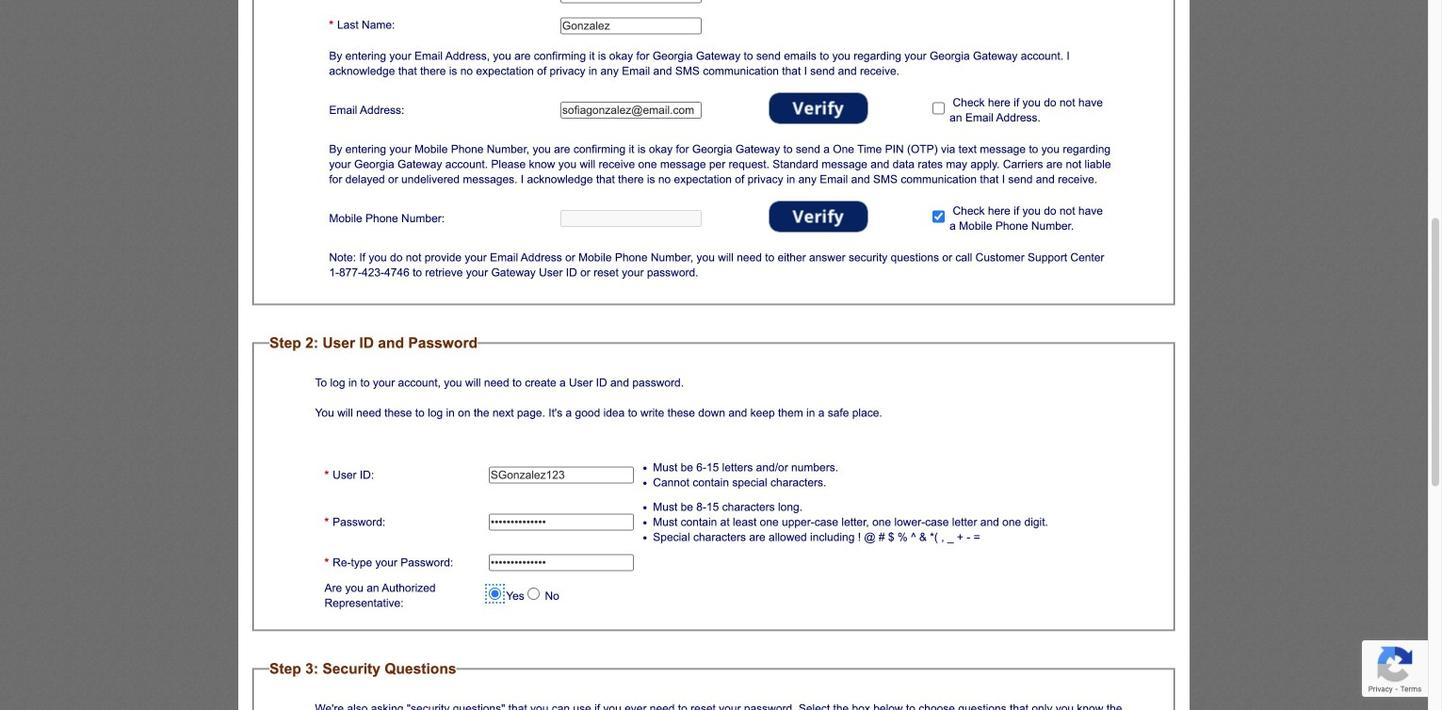 Task type: vqa. For each thing, say whether or not it's contained in the screenshot.
Mobile Phone Number text box
yes



Task type: locate. For each thing, give the bounding box(es) containing it.
Mobile Phone Number text field
[[560, 210, 702, 227]]

None image field
[[769, 93, 868, 124], [769, 201, 868, 232], [769, 93, 868, 124], [769, 201, 868, 232]]

None text field
[[489, 467, 634, 484]]

None password field
[[489, 514, 634, 531]]

None radio
[[528, 588, 540, 600]]

None checkbox
[[933, 102, 945, 114]]

Re-type your Password password field
[[489, 554, 634, 571]]

None radio
[[489, 588, 501, 600]]

None checkbox
[[933, 211, 945, 223]]



Task type: describe. For each thing, give the bounding box(es) containing it.
Last Name text field
[[560, 17, 702, 34]]

Email Address text field
[[560, 102, 702, 119]]

First Name text field
[[560, 0, 702, 3]]



